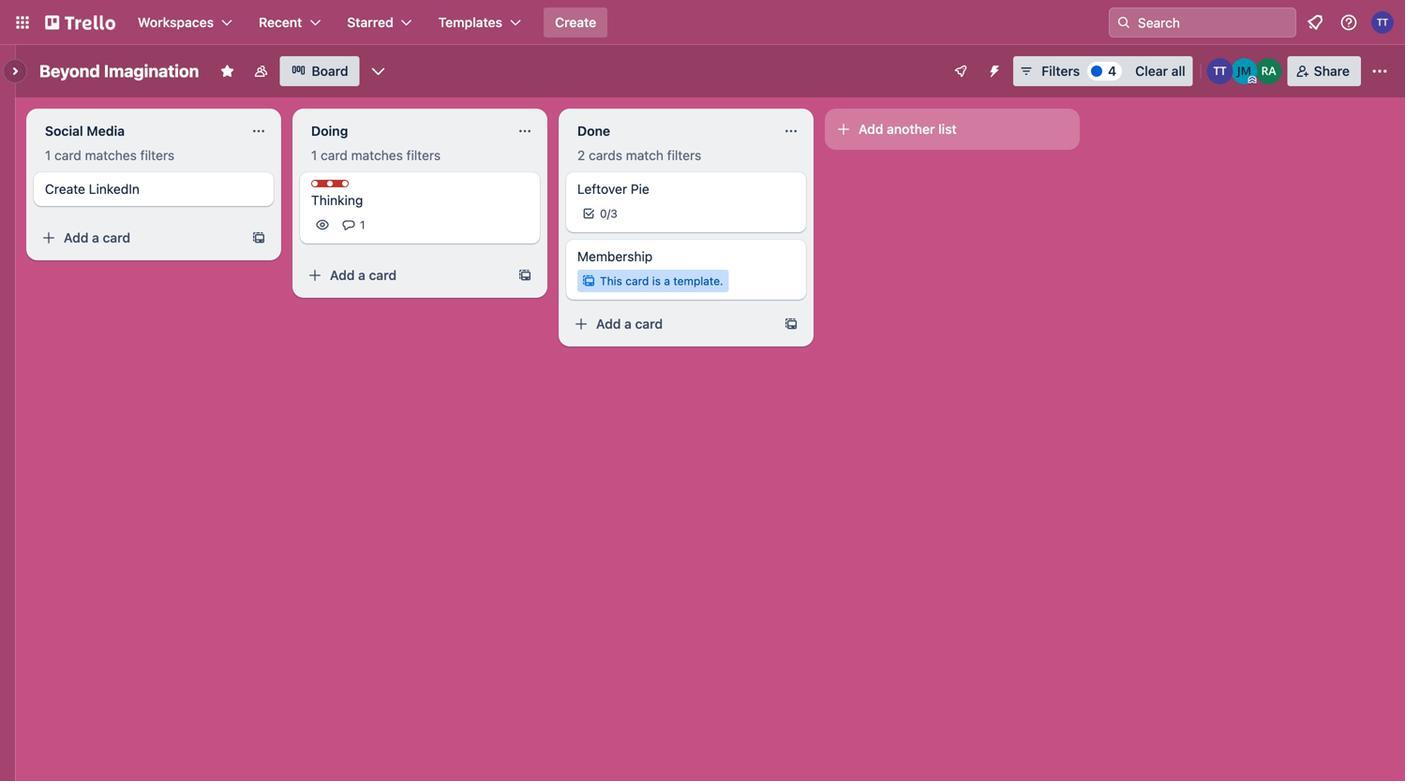 Task type: describe. For each thing, give the bounding box(es) containing it.
this
[[600, 275, 622, 288]]

filters for doing
[[406, 148, 441, 163]]

open information menu image
[[1340, 13, 1358, 32]]

a for done
[[624, 316, 632, 332]]

2
[[577, 148, 585, 163]]

filters for social media
[[140, 148, 174, 163]]

card down doing
[[321, 148, 348, 163]]

Social Media text field
[[34, 116, 240, 146]]

beyond
[[39, 61, 100, 81]]

doing
[[311, 123, 348, 139]]

clear all
[[1135, 63, 1186, 79]]

2 horizontal spatial 1
[[360, 218, 365, 232]]

membership link
[[577, 247, 795, 266]]

card down thinking link
[[369, 268, 397, 283]]

matches for doing
[[351, 148, 403, 163]]

card down is
[[635, 316, 663, 332]]

Doing text field
[[300, 116, 506, 146]]

templates button
[[427, 7, 532, 37]]

card down linkedin on the top of page
[[103, 230, 130, 246]]

is
[[652, 275, 661, 288]]

search image
[[1116, 15, 1131, 30]]

thinking
[[311, 193, 363, 208]]

1 card matches filters for social media
[[45, 148, 174, 163]]

create linkedin
[[45, 181, 140, 197]]

color: bold red, title: "thoughts" element
[[311, 180, 382, 194]]

filters for done
[[667, 148, 701, 163]]

media
[[87, 123, 125, 139]]

board
[[312, 63, 348, 79]]

create linkedin link
[[45, 180, 262, 199]]

customize views image
[[369, 62, 388, 81]]

4
[[1108, 63, 1117, 79]]

1 for doing
[[311, 148, 317, 163]]

board link
[[280, 56, 360, 86]]

Done text field
[[566, 116, 772, 146]]

imagination
[[104, 61, 199, 81]]

star or unstar board image
[[220, 64, 235, 79]]

add a card for doing
[[330, 268, 397, 283]]

social media
[[45, 123, 125, 139]]

beyond imagination
[[39, 61, 199, 81]]

all
[[1172, 63, 1186, 79]]

create from template… image for doing
[[517, 268, 532, 283]]

3
[[610, 207, 618, 220]]

share button
[[1288, 56, 1361, 86]]

matches for social media
[[85, 148, 137, 163]]

add a card for social media
[[64, 230, 130, 246]]

leftover pie
[[577, 181, 649, 197]]

templates
[[438, 15, 502, 30]]

another
[[887, 121, 935, 137]]

membership
[[577, 249, 653, 264]]

add a card button for social media
[[34, 223, 244, 253]]

starred button
[[336, 7, 423, 37]]

create for create
[[555, 15, 596, 30]]

add for social media
[[64, 230, 89, 246]]

show menu image
[[1371, 62, 1389, 81]]

/
[[607, 207, 610, 220]]

create button
[[544, 7, 608, 37]]

primary element
[[0, 0, 1405, 45]]

add a card button for doing
[[300, 261, 510, 291]]

recent button
[[248, 7, 332, 37]]

1 for social media
[[45, 148, 51, 163]]

workspaces button
[[127, 7, 244, 37]]



Task type: vqa. For each thing, say whether or not it's contained in the screenshot.
the left Enable
no



Task type: locate. For each thing, give the bounding box(es) containing it.
1 filters from the left
[[140, 148, 174, 163]]

0 vertical spatial create from template… image
[[251, 231, 266, 246]]

0 horizontal spatial 1 card matches filters
[[45, 148, 174, 163]]

1 1 card matches filters from the left
[[45, 148, 174, 163]]

Search field
[[1131, 8, 1296, 37]]

1 horizontal spatial add a card
[[330, 268, 397, 283]]

1 down doing
[[311, 148, 317, 163]]

1 card matches filters for doing
[[311, 148, 441, 163]]

0 horizontal spatial create
[[45, 181, 85, 197]]

1 card matches filters down doing text field
[[311, 148, 441, 163]]

1 matches from the left
[[85, 148, 137, 163]]

add left another
[[859, 121, 883, 137]]

jeremy miller (jeremymiller198) image
[[1231, 58, 1258, 84]]

1 vertical spatial create
[[45, 181, 85, 197]]

workspaces
[[138, 15, 214, 30]]

add down thinking
[[330, 268, 355, 283]]

1 horizontal spatial filters
[[406, 148, 441, 163]]

leftover
[[577, 181, 627, 197]]

ruby anderson (rubyanderson7) image
[[1256, 58, 1282, 84]]

power ups image
[[954, 64, 969, 79]]

0 / 3
[[600, 207, 618, 220]]

a for doing
[[358, 268, 365, 283]]

a for social media
[[92, 230, 99, 246]]

create from template… image
[[251, 231, 266, 246], [517, 268, 532, 283], [784, 317, 799, 332]]

add for doing
[[330, 268, 355, 283]]

create from template… image for social media
[[251, 231, 266, 246]]

3 filters from the left
[[667, 148, 701, 163]]

2 1 card matches filters from the left
[[311, 148, 441, 163]]

filters down doing text field
[[406, 148, 441, 163]]

2 vertical spatial add a card button
[[566, 309, 776, 339]]

add for done
[[596, 316, 621, 332]]

filters down social media text field in the left top of the page
[[140, 148, 174, 163]]

workspace visible image
[[253, 64, 268, 79]]

2 matches from the left
[[351, 148, 403, 163]]

create for create linkedin
[[45, 181, 85, 197]]

0 vertical spatial add a card button
[[34, 223, 244, 253]]

add a card
[[64, 230, 130, 246], [330, 268, 397, 283], [596, 316, 663, 332]]

add a card down create linkedin
[[64, 230, 130, 246]]

add a card button down create linkedin link
[[34, 223, 244, 253]]

add a card down thinking
[[330, 268, 397, 283]]

a right is
[[664, 275, 670, 288]]

template.
[[673, 275, 723, 288]]

0
[[600, 207, 607, 220]]

card left is
[[626, 275, 649, 288]]

pie
[[631, 181, 649, 197]]

create from template… image for done
[[784, 317, 799, 332]]

2 cards match filters
[[577, 148, 701, 163]]

1 card matches filters down media
[[45, 148, 174, 163]]

filters down the done text box
[[667, 148, 701, 163]]

a down this card is a template.
[[624, 316, 632, 332]]

Board name text field
[[30, 56, 208, 86]]

card down 'social' at the top left
[[54, 148, 81, 163]]

1 down thoughts thinking
[[360, 218, 365, 232]]

list
[[938, 121, 957, 137]]

0 horizontal spatial add a card button
[[34, 223, 244, 253]]

1 horizontal spatial create from template… image
[[517, 268, 532, 283]]

1 down 'social' at the top left
[[45, 148, 51, 163]]

2 vertical spatial add a card
[[596, 316, 663, 332]]

back to home image
[[45, 7, 115, 37]]

1 horizontal spatial 1 card matches filters
[[311, 148, 441, 163]]

add inside add another list button
[[859, 121, 883, 137]]

social
[[45, 123, 83, 139]]

add a card for done
[[596, 316, 663, 332]]

1 card matches filters
[[45, 148, 174, 163], [311, 148, 441, 163]]

0 vertical spatial create
[[555, 15, 596, 30]]

0 horizontal spatial 1
[[45, 148, 51, 163]]

add down create linkedin
[[64, 230, 89, 246]]

1 vertical spatial create from template… image
[[517, 268, 532, 283]]

create inside button
[[555, 15, 596, 30]]

0 horizontal spatial add a card
[[64, 230, 130, 246]]

add a card button
[[34, 223, 244, 253], [300, 261, 510, 291], [566, 309, 776, 339]]

0 horizontal spatial filters
[[140, 148, 174, 163]]

1 horizontal spatial matches
[[351, 148, 403, 163]]

1
[[45, 148, 51, 163], [311, 148, 317, 163], [360, 218, 365, 232]]

terry turtle (terryturtle) image
[[1371, 11, 1394, 34]]

thoughts thinking
[[311, 181, 382, 208]]

add a card button down thinking link
[[300, 261, 510, 291]]

add another list
[[859, 121, 957, 137]]

recent
[[259, 15, 302, 30]]

add a card down the this
[[596, 316, 663, 332]]

add a card button down this card is a template.
[[566, 309, 776, 339]]

filters
[[1042, 63, 1080, 79]]

matches down doing text field
[[351, 148, 403, 163]]

2 horizontal spatial add a card button
[[566, 309, 776, 339]]

2 horizontal spatial create from template… image
[[784, 317, 799, 332]]

leftover pie link
[[577, 180, 795, 199]]

add a card button for done
[[566, 309, 776, 339]]

a down create linkedin
[[92, 230, 99, 246]]

0 horizontal spatial create from template… image
[[251, 231, 266, 246]]

thinking link
[[311, 191, 529, 210]]

1 horizontal spatial create
[[555, 15, 596, 30]]

1 horizontal spatial 1
[[311, 148, 317, 163]]

done
[[577, 123, 610, 139]]

2 horizontal spatial add a card
[[596, 316, 663, 332]]

create
[[555, 15, 596, 30], [45, 181, 85, 197]]

0 horizontal spatial matches
[[85, 148, 137, 163]]

card
[[54, 148, 81, 163], [321, 148, 348, 163], [103, 230, 130, 246], [369, 268, 397, 283], [626, 275, 649, 288], [635, 316, 663, 332]]

this member is an admin of this board. image
[[1248, 76, 1257, 84]]

starred
[[347, 15, 393, 30]]

cards
[[589, 148, 622, 163]]

1 vertical spatial add a card button
[[300, 261, 510, 291]]

1 horizontal spatial add a card button
[[300, 261, 510, 291]]

1 vertical spatial add a card
[[330, 268, 397, 283]]

share
[[1314, 63, 1350, 79]]

0 vertical spatial add a card
[[64, 230, 130, 246]]

matches
[[85, 148, 137, 163], [351, 148, 403, 163]]

add down the this
[[596, 316, 621, 332]]

clear all button
[[1128, 56, 1193, 86]]

2 vertical spatial create from template… image
[[784, 317, 799, 332]]

automation image
[[980, 56, 1006, 82]]

a down thinking
[[358, 268, 365, 283]]

0 notifications image
[[1304, 11, 1326, 34]]

a
[[92, 230, 99, 246], [358, 268, 365, 283], [664, 275, 670, 288], [624, 316, 632, 332]]

filters
[[140, 148, 174, 163], [406, 148, 441, 163], [667, 148, 701, 163]]

linkedin
[[89, 181, 140, 197]]

terry turtle (terryturtle) image
[[1207, 58, 1233, 84]]

add another list button
[[825, 109, 1080, 150]]

thoughts
[[330, 181, 382, 194]]

this card is a template.
[[600, 275, 723, 288]]

match
[[626, 148, 664, 163]]

2 filters from the left
[[406, 148, 441, 163]]

add
[[859, 121, 883, 137], [64, 230, 89, 246], [330, 268, 355, 283], [596, 316, 621, 332]]

clear
[[1135, 63, 1168, 79]]

2 horizontal spatial filters
[[667, 148, 701, 163]]

matches down media
[[85, 148, 137, 163]]



